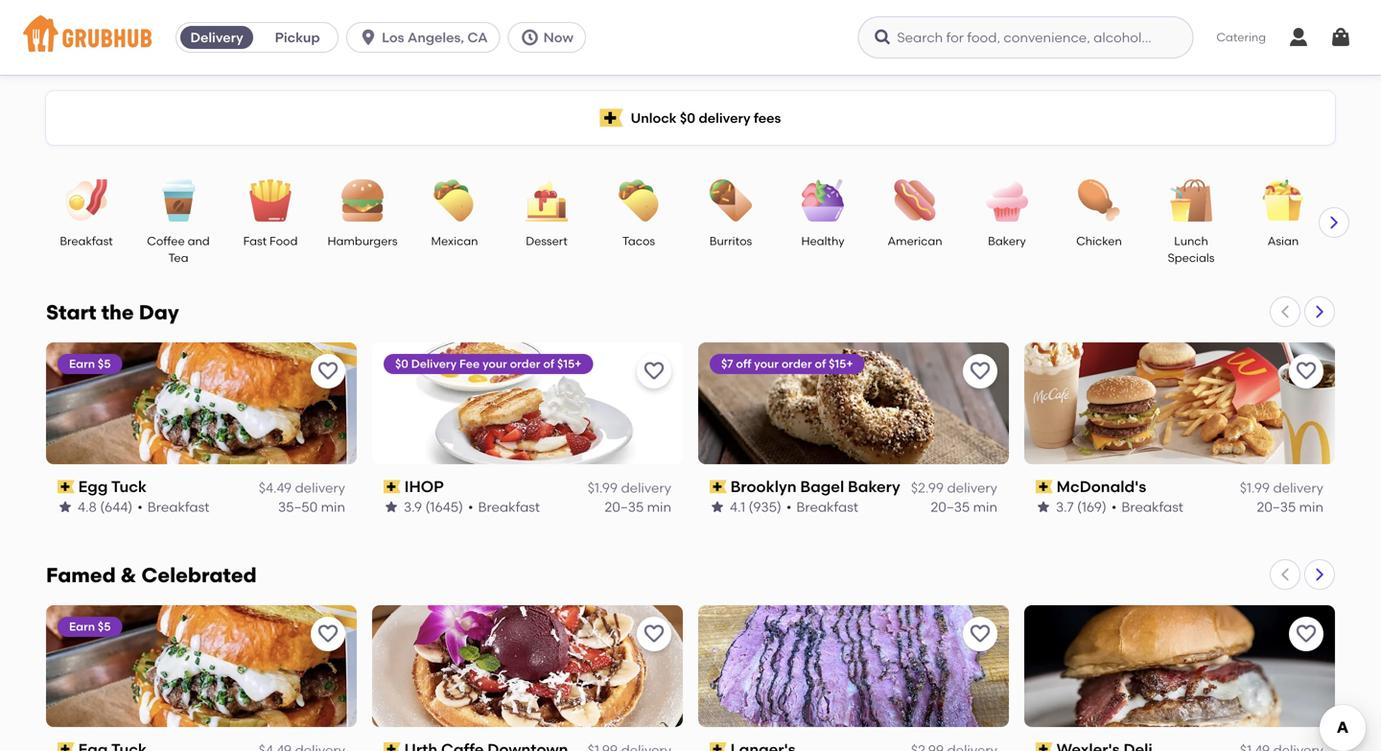 Task type: locate. For each thing, give the bounding box(es) containing it.
0 horizontal spatial $15+
[[557, 357, 582, 371]]

mcdonald's
[[1057, 477, 1146, 496]]

svg image
[[1329, 26, 1352, 49], [359, 28, 378, 47], [520, 28, 540, 47]]

2 star icon image from the left
[[384, 499, 399, 515]]

1 $15+ from the left
[[557, 357, 582, 371]]

1 horizontal spatial 20–35 min
[[931, 499, 998, 515]]

lunch
[[1174, 234, 1208, 248]]

brooklyn
[[731, 477, 797, 496]]

• right (935)
[[786, 499, 792, 515]]

earn $5 down start
[[69, 357, 111, 371]]

earn down famed
[[69, 620, 95, 633]]

1 vertical spatial bakery
[[848, 477, 900, 496]]

20–35
[[605, 499, 644, 515], [931, 499, 970, 515], [1257, 499, 1296, 515]]

bakery down bakery image
[[988, 234, 1026, 248]]

delivery left fee
[[411, 357, 457, 371]]

delivery left pickup button
[[190, 29, 243, 46]]

35–50 min
[[278, 499, 345, 515]]

0 horizontal spatial subscription pass image
[[58, 480, 75, 493]]

1 horizontal spatial $1.99
[[1240, 479, 1270, 496]]

1 $1.99 delivery from the left
[[588, 479, 671, 496]]

svg image inside the los angeles, ca button
[[359, 28, 378, 47]]

20–35 min
[[605, 499, 671, 515], [931, 499, 998, 515], [1257, 499, 1324, 515]]

0 horizontal spatial 20–35 min
[[605, 499, 671, 515]]

of right fee
[[543, 357, 554, 371]]

tuck
[[111, 477, 147, 496]]

fast food
[[243, 234, 298, 248]]

off
[[736, 357, 751, 371]]

star icon image
[[58, 499, 73, 515], [384, 499, 399, 515], [710, 499, 725, 515], [1036, 499, 1051, 515]]

urth caffe downtown logo image
[[372, 605, 683, 727]]

3.9 (1645)
[[404, 499, 463, 515]]

2 your from the left
[[754, 357, 779, 371]]

delivery for ihop
[[621, 479, 671, 496]]

breakfast down mcdonald's
[[1122, 499, 1184, 515]]

min for egg tuck
[[321, 499, 345, 515]]

dessert image
[[513, 179, 580, 222]]

caret right icon image
[[1327, 215, 1342, 230], [1312, 304, 1327, 319], [1312, 567, 1327, 582]]

bakery right bagel
[[848, 477, 900, 496]]

american
[[888, 234, 942, 248]]

earn $5 for famed
[[69, 620, 111, 633]]

1 vertical spatial delivery
[[411, 357, 457, 371]]

• breakfast right (1645)
[[468, 499, 540, 515]]

breakfast for egg tuck
[[147, 499, 209, 515]]

1 horizontal spatial $1.99 delivery
[[1240, 479, 1324, 496]]

mexican
[[431, 234, 478, 248]]

caret right icon image for celebrated
[[1312, 567, 1327, 582]]

subscription pass image for urth caffe downtown logo
[[384, 743, 401, 751]]

tacos
[[622, 234, 655, 248]]

coffee and tea
[[147, 234, 210, 265]]

2 horizontal spatial subscription pass image
[[1036, 480, 1053, 493]]

1 20–35 min from the left
[[605, 499, 671, 515]]

1 vertical spatial caret left icon image
[[1278, 567, 1293, 582]]

3 min from the left
[[973, 499, 998, 515]]

1 egg tuck logo image from the top
[[46, 342, 357, 464]]

1 • from the left
[[137, 499, 143, 515]]

asian
[[1268, 234, 1299, 248]]

$5 down famed
[[98, 620, 111, 633]]

0 horizontal spatial 20–35
[[605, 499, 644, 515]]

earn down start
[[69, 357, 95, 371]]

1 star icon image from the left
[[58, 499, 73, 515]]

coffee and tea image
[[145, 179, 212, 222]]

1 subscription pass image from the left
[[58, 480, 75, 493]]

1 $5 from the top
[[98, 357, 111, 371]]

subscription pass image for egg
[[58, 480, 75, 493]]

0 horizontal spatial of
[[543, 357, 554, 371]]

1 $1.99 from the left
[[588, 479, 618, 496]]

bagel
[[800, 477, 844, 496]]

1 horizontal spatial order
[[782, 357, 812, 371]]

$2.99 delivery
[[911, 479, 998, 496]]

(935)
[[749, 499, 782, 515]]

unlock
[[631, 110, 677, 126]]

$1.99 delivery
[[588, 479, 671, 496], [1240, 479, 1324, 496]]

2 subscription pass image from the left
[[710, 480, 727, 493]]

4 • from the left
[[1112, 499, 1117, 515]]

2 20–35 min from the left
[[931, 499, 998, 515]]

of right off at the right of page
[[815, 357, 826, 371]]

4 • breakfast from the left
[[1112, 499, 1184, 515]]

$0 right unlock
[[680, 110, 696, 126]]

your right off at the right of page
[[754, 357, 779, 371]]

3 • from the left
[[786, 499, 792, 515]]

$5 for start
[[98, 357, 111, 371]]

4 min from the left
[[1299, 499, 1324, 515]]

$0 left fee
[[395, 357, 408, 371]]

1 vertical spatial caret right icon image
[[1312, 304, 1327, 319]]

0 vertical spatial earn $5
[[69, 357, 111, 371]]

0 horizontal spatial bakery
[[848, 477, 900, 496]]

$2.99
[[911, 479, 944, 496]]

caret right icon image for day
[[1312, 304, 1327, 319]]

0 horizontal spatial your
[[483, 357, 507, 371]]

2 20–35 from the left
[[931, 499, 970, 515]]

egg
[[78, 477, 108, 496]]

2 vertical spatial caret right icon image
[[1312, 567, 1327, 582]]

svg image
[[1287, 26, 1310, 49], [873, 28, 892, 47]]

$1.99
[[588, 479, 618, 496], [1240, 479, 1270, 496]]

• right (169)
[[1112, 499, 1117, 515]]

0 vertical spatial $5
[[98, 357, 111, 371]]

2 min from the left
[[647, 499, 671, 515]]

1 vertical spatial egg tuck logo image
[[46, 605, 357, 727]]

subscription pass image for wexler's deli logo at the right bottom
[[1036, 743, 1053, 751]]

0 vertical spatial $0
[[680, 110, 696, 126]]

subscription pass image left brooklyn
[[710, 480, 727, 493]]

1 horizontal spatial 20–35
[[931, 499, 970, 515]]

subscription pass image left mcdonald's
[[1036, 480, 1053, 493]]

star icon image for mcdonald's
[[1036, 499, 1051, 515]]

ihop logo image
[[372, 342, 683, 464]]

save this restaurant image for urth caffe downtown logo
[[643, 622, 666, 645]]

1 horizontal spatial your
[[754, 357, 779, 371]]

0 horizontal spatial $1.99 delivery
[[588, 479, 671, 496]]

1 horizontal spatial $0
[[680, 110, 696, 126]]

0 horizontal spatial save this restaurant image
[[643, 360, 666, 383]]

$5
[[98, 357, 111, 371], [98, 620, 111, 633]]

4.8 (644)
[[78, 499, 133, 515]]

tacos image
[[605, 179, 672, 222]]

2 of from the left
[[815, 357, 826, 371]]

fast
[[243, 234, 267, 248]]

• down tuck
[[137, 499, 143, 515]]

star icon image left '4.1'
[[710, 499, 725, 515]]

save this restaurant image
[[317, 360, 340, 383], [1295, 360, 1318, 383], [317, 622, 340, 645], [643, 622, 666, 645], [969, 622, 992, 645]]

lunch specials
[[1168, 234, 1215, 265]]

• right (1645)
[[468, 499, 473, 515]]

20–35 min for brooklyn bagel bakery
[[931, 499, 998, 515]]

breakfast
[[60, 234, 113, 248], [147, 499, 209, 515], [478, 499, 540, 515], [796, 499, 858, 515], [1122, 499, 1184, 515]]

caret left icon image
[[1278, 304, 1293, 319], [1278, 567, 1293, 582]]

2 horizontal spatial 20–35 min
[[1257, 499, 1324, 515]]

2 $5 from the top
[[98, 620, 111, 633]]

earn $5 down famed
[[69, 620, 111, 633]]

20–35 for ihop
[[605, 499, 644, 515]]

breakfast for brooklyn bagel bakery
[[796, 499, 858, 515]]

brooklyn bagel bakery logo image
[[698, 342, 1009, 464]]

2 earn from the top
[[69, 620, 95, 633]]

2 horizontal spatial 20–35
[[1257, 499, 1296, 515]]

coffee
[[147, 234, 185, 248]]

svg image for now
[[520, 28, 540, 47]]

1 caret left icon image from the top
[[1278, 304, 1293, 319]]

asian image
[[1250, 179, 1317, 222]]

3 20–35 min from the left
[[1257, 499, 1324, 515]]

• breakfast
[[137, 499, 209, 515], [468, 499, 540, 515], [786, 499, 858, 515], [1112, 499, 1184, 515]]

0 horizontal spatial svg image
[[873, 28, 892, 47]]

earn $5
[[69, 357, 111, 371], [69, 620, 111, 633]]

save this restaurant image
[[643, 360, 666, 383], [969, 360, 992, 383], [1295, 622, 1318, 645]]

1 horizontal spatial bakery
[[988, 234, 1026, 248]]

bakery
[[988, 234, 1026, 248], [848, 477, 900, 496]]

min for mcdonald's
[[1299, 499, 1324, 515]]

save this restaurant button
[[311, 354, 345, 388], [637, 354, 671, 388], [963, 354, 998, 388], [1289, 354, 1324, 388], [311, 617, 345, 651], [637, 617, 671, 651], [963, 617, 998, 651], [1289, 617, 1324, 651]]

4.1
[[730, 499, 745, 515]]

1 vertical spatial $5
[[98, 620, 111, 633]]

your
[[483, 357, 507, 371], [754, 357, 779, 371]]

1 min from the left
[[321, 499, 345, 515]]

0 horizontal spatial delivery
[[190, 29, 243, 46]]

now
[[543, 29, 573, 46]]

1 your from the left
[[483, 357, 507, 371]]

bakery image
[[974, 179, 1041, 222]]

• breakfast down tuck
[[137, 499, 209, 515]]

delivery button
[[177, 22, 257, 53]]

1 horizontal spatial $15+
[[829, 357, 853, 371]]

earn
[[69, 357, 95, 371], [69, 620, 95, 633]]

the
[[101, 300, 134, 325]]

2 earn $5 from the top
[[69, 620, 111, 633]]

fast food image
[[237, 179, 304, 222]]

wexler's deli logo image
[[1024, 605, 1335, 727]]

healthy
[[801, 234, 845, 248]]

star icon image left 3.7
[[1036, 499, 1051, 515]]

Search for food, convenience, alcohol... search field
[[858, 16, 1193, 59]]

and
[[188, 234, 210, 248]]

0 horizontal spatial order
[[510, 357, 540, 371]]

breakfast right (644)
[[147, 499, 209, 515]]

star icon image left 3.9 on the left of the page
[[384, 499, 399, 515]]

• breakfast down bagel
[[786, 499, 858, 515]]

1 horizontal spatial subscription pass image
[[710, 480, 727, 493]]

0 horizontal spatial svg image
[[359, 28, 378, 47]]

2 egg tuck logo image from the top
[[46, 605, 357, 727]]

subscription pass image for famed & celebrated egg tuck logo
[[58, 743, 75, 751]]

egg tuck logo image
[[46, 342, 357, 464], [46, 605, 357, 727]]

order right off at the right of page
[[782, 357, 812, 371]]

• breakfast down mcdonald's
[[1112, 499, 1184, 515]]

•
[[137, 499, 143, 515], [468, 499, 473, 515], [786, 499, 792, 515], [1112, 499, 1117, 515]]

catering button
[[1203, 16, 1280, 59]]

2 $1.99 delivery from the left
[[1240, 479, 1324, 496]]

4 star icon image from the left
[[1036, 499, 1051, 515]]

breakfast down bagel
[[796, 499, 858, 515]]

subscription pass image
[[384, 480, 401, 493], [58, 743, 75, 751], [384, 743, 401, 751], [710, 743, 727, 751], [1036, 743, 1053, 751]]

1 earn $5 from the top
[[69, 357, 111, 371]]

1 20–35 from the left
[[605, 499, 644, 515]]

2 order from the left
[[782, 357, 812, 371]]

$4.49 delivery
[[259, 479, 345, 496]]

american image
[[881, 179, 949, 222]]

of
[[543, 357, 554, 371], [815, 357, 826, 371]]

1 horizontal spatial of
[[815, 357, 826, 371]]

3 star icon image from the left
[[710, 499, 725, 515]]

star icon image left 4.8
[[58, 499, 73, 515]]

1 vertical spatial earn
[[69, 620, 95, 633]]

$1.99 delivery for ihop
[[588, 479, 671, 496]]

caret left icon image for start the day
[[1278, 304, 1293, 319]]

egg tuck
[[78, 477, 147, 496]]

tea
[[168, 251, 188, 265]]

0 vertical spatial earn
[[69, 357, 95, 371]]

save this restaurant image for ihop
[[643, 360, 666, 383]]

order right fee
[[510, 357, 540, 371]]

breakfast for ihop
[[478, 499, 540, 515]]

0 vertical spatial egg tuck logo image
[[46, 342, 357, 464]]

0 vertical spatial delivery
[[190, 29, 243, 46]]

1 horizontal spatial save this restaurant image
[[969, 360, 992, 383]]

0 horizontal spatial $1.99
[[588, 479, 618, 496]]

famed & celebrated
[[46, 563, 257, 587]]

order
[[510, 357, 540, 371], [782, 357, 812, 371]]

svg image for los angeles, ca
[[359, 28, 378, 47]]

2 • from the left
[[468, 499, 473, 515]]

3 20–35 from the left
[[1257, 499, 1296, 515]]

day
[[139, 300, 179, 325]]

0 horizontal spatial $0
[[395, 357, 408, 371]]

your right fee
[[483, 357, 507, 371]]

3.9
[[404, 499, 422, 515]]

$5 down the start the day
[[98, 357, 111, 371]]

0 vertical spatial caret left icon image
[[1278, 304, 1293, 319]]

1 vertical spatial earn $5
[[69, 620, 111, 633]]

1 earn from the top
[[69, 357, 95, 371]]

save this restaurant image for mcdonald's logo
[[1295, 360, 1318, 383]]

breakfast right (1645)
[[478, 499, 540, 515]]

subscription pass image left egg
[[58, 480, 75, 493]]

breakfast down "breakfast" image
[[60, 234, 113, 248]]

svg image inside now button
[[520, 28, 540, 47]]

1 • breakfast from the left
[[137, 499, 209, 515]]

subscription pass image
[[58, 480, 75, 493], [710, 480, 727, 493], [1036, 480, 1053, 493]]

0 vertical spatial bakery
[[988, 234, 1026, 248]]

$0
[[680, 110, 696, 126], [395, 357, 408, 371]]

2 caret left icon image from the top
[[1278, 567, 1293, 582]]

dessert
[[526, 234, 568, 248]]

angeles,
[[408, 29, 464, 46]]

1 horizontal spatial delivery
[[411, 357, 457, 371]]

delivery
[[190, 29, 243, 46], [411, 357, 457, 371]]

3 • breakfast from the left
[[786, 499, 858, 515]]

$4.49
[[259, 479, 292, 496]]

2 $1.99 from the left
[[1240, 479, 1270, 496]]

2 horizontal spatial save this restaurant image
[[1295, 622, 1318, 645]]

chicken image
[[1066, 179, 1133, 222]]

$15+
[[557, 357, 582, 371], [829, 357, 853, 371]]

delivery
[[699, 110, 751, 126], [295, 479, 345, 496], [621, 479, 671, 496], [947, 479, 998, 496], [1273, 479, 1324, 496]]

2 • breakfast from the left
[[468, 499, 540, 515]]

earn $5 for start
[[69, 357, 111, 371]]

1 horizontal spatial svg image
[[520, 28, 540, 47]]

min
[[321, 499, 345, 515], [647, 499, 671, 515], [973, 499, 998, 515], [1299, 499, 1324, 515]]



Task type: vqa. For each thing, say whether or not it's contained in the screenshot.
$2.99 delivery
yes



Task type: describe. For each thing, give the bounding box(es) containing it.
subscription pass image for brooklyn
[[710, 480, 727, 493]]

star icon image for egg tuck
[[58, 499, 73, 515]]

breakfast image
[[53, 179, 120, 222]]

20–35 min for mcdonald's
[[1257, 499, 1324, 515]]

burritos image
[[697, 179, 764, 222]]

delivery for brooklyn bagel bakery
[[947, 479, 998, 496]]

celebrated
[[141, 563, 257, 587]]

brooklyn bagel bakery
[[731, 477, 900, 496]]

pickup button
[[257, 22, 338, 53]]

min for brooklyn bagel bakery
[[973, 499, 998, 515]]

$7 off your order of $15+
[[721, 357, 853, 371]]

catering
[[1217, 30, 1266, 44]]

3 subscription pass image from the left
[[1036, 480, 1053, 493]]

(1645)
[[425, 499, 463, 515]]

burritos
[[710, 234, 752, 248]]

ca
[[467, 29, 488, 46]]

earn for famed
[[69, 620, 95, 633]]

earn for start
[[69, 357, 95, 371]]

$1.99 for ihop
[[588, 479, 618, 496]]

egg tuck logo image for start the day
[[46, 342, 357, 464]]

• breakfast for ihop
[[468, 499, 540, 515]]

3.7 (169)
[[1056, 499, 1107, 515]]

chicken
[[1076, 234, 1122, 248]]

mexican image
[[421, 179, 488, 222]]

los angeles, ca
[[382, 29, 488, 46]]

langer's logo image
[[698, 605, 1009, 727]]

20–35 min for ihop
[[605, 499, 671, 515]]

hamburgers
[[328, 234, 398, 248]]

los
[[382, 29, 404, 46]]

$1.99 delivery for mcdonald's
[[1240, 479, 1324, 496]]

(169)
[[1077, 499, 1107, 515]]

• for mcdonald's
[[1112, 499, 1117, 515]]

• breakfast for egg tuck
[[137, 499, 209, 515]]

main navigation navigation
[[0, 0, 1381, 75]]

subscription pass image for langer's logo
[[710, 743, 727, 751]]

breakfast for mcdonald's
[[1122, 499, 1184, 515]]

0 vertical spatial caret right icon image
[[1327, 215, 1342, 230]]

20–35 for brooklyn bagel bakery
[[931, 499, 970, 515]]

fees
[[754, 110, 781, 126]]

save this restaurant image for langer's logo
[[969, 622, 992, 645]]

35–50
[[278, 499, 318, 515]]

1 vertical spatial $0
[[395, 357, 408, 371]]

star icon image for ihop
[[384, 499, 399, 515]]

hamburgers image
[[329, 179, 396, 222]]

specials
[[1168, 251, 1215, 265]]

$1.99 for mcdonald's
[[1240, 479, 1270, 496]]

grubhub plus flag logo image
[[600, 109, 623, 127]]

&
[[121, 563, 137, 587]]

1 of from the left
[[543, 357, 554, 371]]

• for ihop
[[468, 499, 473, 515]]

delivery inside button
[[190, 29, 243, 46]]

• for egg tuck
[[137, 499, 143, 515]]

4.1 (935)
[[730, 499, 782, 515]]

delivery for egg tuck
[[295, 479, 345, 496]]

healthy image
[[789, 179, 857, 222]]

$5 for famed
[[98, 620, 111, 633]]

food
[[270, 234, 298, 248]]

2 horizontal spatial svg image
[[1329, 26, 1352, 49]]

fee
[[459, 357, 480, 371]]

min for ihop
[[647, 499, 671, 515]]

lunch specials image
[[1158, 179, 1225, 222]]

ihop
[[404, 477, 444, 496]]

mcdonald's logo image
[[1024, 342, 1335, 464]]

• breakfast for mcdonald's
[[1112, 499, 1184, 515]]

start the day
[[46, 300, 179, 325]]

save this restaurant image for brooklyn bagel bakery
[[969, 360, 992, 383]]

famed
[[46, 563, 116, 587]]

1 order from the left
[[510, 357, 540, 371]]

caret left icon image for famed & celebrated
[[1278, 567, 1293, 582]]

star icon image for brooklyn bagel bakery
[[710, 499, 725, 515]]

egg tuck logo image for famed & celebrated
[[46, 605, 357, 727]]

pickup
[[275, 29, 320, 46]]

los angeles, ca button
[[346, 22, 508, 53]]

1 horizontal spatial svg image
[[1287, 26, 1310, 49]]

$0 delivery fee your order of $15+
[[395, 357, 582, 371]]

now button
[[508, 22, 594, 53]]

3.7
[[1056, 499, 1074, 515]]

$7
[[721, 357, 733, 371]]

unlock $0 delivery fees
[[631, 110, 781, 126]]

2 $15+ from the left
[[829, 357, 853, 371]]

delivery for mcdonald's
[[1273, 479, 1324, 496]]

20–35 for mcdonald's
[[1257, 499, 1296, 515]]

4.8
[[78, 499, 97, 515]]

(644)
[[100, 499, 133, 515]]

• breakfast for brooklyn bagel bakery
[[786, 499, 858, 515]]

start
[[46, 300, 96, 325]]

• for brooklyn bagel bakery
[[786, 499, 792, 515]]



